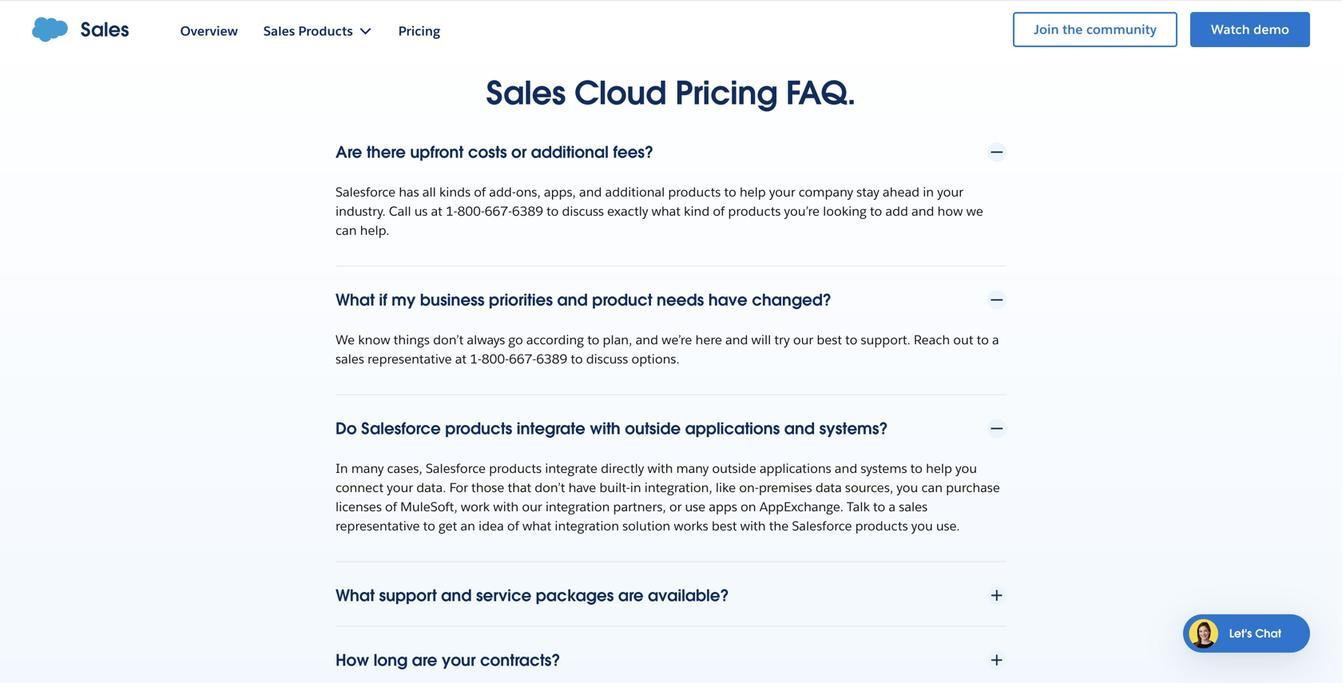 Task type: locate. For each thing, give the bounding box(es) containing it.
0 horizontal spatial your
[[387, 479, 413, 496]]

1 vertical spatial 6389
[[536, 351, 568, 367]]

applications
[[685, 418, 780, 439], [760, 460, 832, 477]]

1 horizontal spatial at
[[455, 351, 467, 367]]

1 vertical spatial at
[[455, 351, 467, 367]]

1 horizontal spatial outside
[[712, 460, 756, 477]]

1- down always
[[470, 351, 482, 367]]

667- down go
[[509, 351, 536, 367]]

try
[[775, 332, 790, 348]]

0 vertical spatial outside
[[625, 418, 681, 439]]

applications up like
[[685, 418, 780, 439]]

you up purchase
[[956, 460, 977, 477]]

of right the "licenses"
[[385, 499, 397, 515]]

don't right that
[[535, 479, 565, 496]]

1 vertical spatial you
[[897, 479, 918, 496]]

salesforce down appexchange.
[[792, 518, 852, 534]]

0 horizontal spatial or
[[511, 142, 527, 163]]

2 horizontal spatial your
[[937, 184, 964, 200]]

and left systems?
[[784, 418, 815, 439]]

ons,
[[516, 184, 541, 200]]

additional up apps,
[[531, 142, 609, 163]]

0 vertical spatial integration
[[546, 499, 610, 515]]

us
[[1008, 12, 1021, 27]]

things
[[394, 332, 430, 348]]

of
[[474, 184, 486, 200], [713, 203, 725, 219], [385, 499, 397, 515], [507, 518, 519, 534]]

1 vertical spatial representative
[[336, 518, 420, 534]]

1 horizontal spatial a
[[992, 332, 999, 348]]

2 wrapper image from the top
[[988, 419, 1007, 438]]

0 vertical spatial 800-
[[458, 203, 485, 219]]

0 vertical spatial help
[[740, 184, 766, 200]]

on-
[[739, 479, 759, 496]]

sales for sales
[[81, 17, 129, 42]]

at
[[431, 203, 442, 219], [455, 351, 467, 367]]

many up 'connect'
[[351, 460, 384, 477]]

to
[[724, 184, 737, 200], [547, 203, 559, 219], [870, 203, 882, 219], [587, 332, 600, 348], [845, 332, 858, 348], [977, 332, 989, 348], [571, 351, 583, 367], [911, 460, 923, 477], [873, 499, 886, 515], [423, 518, 435, 534]]

have up here
[[709, 290, 748, 310]]

with down that
[[493, 499, 519, 515]]

0 horizontal spatial sales
[[81, 17, 129, 42]]

0 vertical spatial 1-
[[446, 203, 458, 219]]

we know things don't always go according to plan, and we're here and will try our best to support. reach out to a sales representative at 1-800-667-6389 to discuss options.
[[336, 332, 999, 367]]

6389 down according
[[536, 351, 568, 367]]

products up that
[[489, 460, 542, 477]]

1 horizontal spatial our
[[793, 332, 814, 348]]

premises
[[759, 479, 812, 496]]

my
[[392, 290, 416, 310]]

0 horizontal spatial at
[[431, 203, 442, 219]]

have inside in many cases, salesforce products integrate directly with many outside applications and systems to help you connect your data. for those that don't have built-in integration, like on-premises data sources, you can purchase licenses of mulesoft, work with our integration partners, or use apps on appexchange.   talk to a sales representative to get an idea of what integration solution works best with the salesforce products you use.
[[569, 479, 596, 496]]

of left add-
[[474, 184, 486, 200]]

many up integration,
[[676, 460, 709, 477]]

salesforce inside dropdown button
[[361, 418, 441, 439]]

representative
[[368, 351, 452, 367], [336, 518, 420, 534]]

and inside the do salesforce products integrate with outside applications and systems? dropdown button
[[784, 418, 815, 439]]

1- inside the salesforce has all kinds of add-ons, apps, and additional products to help your company stay ahead in your industry. call us at 1-800-667-6389 to discuss exactly what kind of products you're looking to add and how we can help.
[[446, 203, 458, 219]]

1 horizontal spatial can
[[922, 479, 943, 496]]

you're
[[784, 203, 820, 219]]

0 horizontal spatial have
[[569, 479, 596, 496]]

0 horizontal spatial outside
[[625, 418, 681, 439]]

1 wrapper image from the top
[[988, 143, 1007, 162]]

1 horizontal spatial best
[[817, 332, 842, 348]]

wrapper image inside are there upfront costs or additional fees? dropdown button
[[988, 143, 1007, 162]]

faq.
[[786, 73, 856, 113]]

changed?
[[752, 290, 832, 310]]

what
[[652, 203, 681, 219], [523, 518, 552, 534]]

representative inside the we know things don't always go according to plan, and we're here and will try our best to support. reach out to a sales representative at 1-800-667-6389 to discuss options.
[[368, 351, 452, 367]]

0 vertical spatial discuss
[[562, 203, 604, 219]]

applications inside dropdown button
[[685, 418, 780, 439]]

in right the ahead
[[923, 184, 934, 200]]

0 horizontal spatial a
[[889, 499, 896, 515]]

6389 down ons,
[[512, 203, 543, 219]]

chat
[[1256, 626, 1282, 641]]

0 vertical spatial have
[[709, 290, 748, 310]]

has
[[399, 184, 419, 200]]

support.
[[861, 332, 911, 348]]

what down that
[[523, 518, 552, 534]]

your inside in many cases, salesforce products integrate directly with many outside applications and systems to help you connect your data. for those that don't have built-in integration, like on-premises data sources, you can purchase licenses of mulesoft, work with our integration partners, or use apps on appexchange.   talk to a sales representative to get an idea of what integration solution works best with the salesforce products you use.
[[387, 479, 413, 496]]

0 horizontal spatial sales
[[336, 351, 364, 367]]

kinds
[[439, 184, 471, 200]]

1 horizontal spatial many
[[676, 460, 709, 477]]

1 vertical spatial in
[[630, 479, 641, 496]]

and up according
[[557, 290, 588, 310]]

wrapper image inside the do salesforce products integrate with outside applications and systems? dropdown button
[[988, 419, 1007, 438]]

at down business
[[455, 351, 467, 367]]

according
[[527, 332, 584, 348]]

0 vertical spatial at
[[431, 203, 442, 219]]

discuss down apps,
[[562, 203, 604, 219]]

what left kind
[[652, 203, 681, 219]]

and up data
[[835, 460, 858, 477]]

products up those
[[445, 418, 512, 439]]

can down industry.
[[336, 222, 357, 238]]

0 vertical spatial 6389
[[512, 203, 543, 219]]

products up kind
[[668, 184, 721, 200]]

1 vertical spatial have
[[569, 479, 596, 496]]

to left the plan,
[[587, 332, 600, 348]]

1 vertical spatial can
[[922, 479, 943, 496]]

additional up "exactly"
[[605, 184, 665, 200]]

salesforce
[[336, 184, 396, 200], [361, 418, 441, 439], [426, 460, 486, 477], [792, 518, 852, 534]]

0 horizontal spatial what
[[523, 518, 552, 534]]

integrate left directly
[[545, 460, 598, 477]]

1 vertical spatial 1-
[[470, 351, 482, 367]]

0 vertical spatial in
[[923, 184, 934, 200]]

1 vertical spatial sales
[[899, 499, 928, 515]]

with inside dropdown button
[[590, 418, 621, 439]]

1 horizontal spatial your
[[769, 184, 796, 200]]

1 vertical spatial additional
[[605, 184, 665, 200]]

in
[[923, 184, 934, 200], [630, 479, 641, 496]]

integrate up that
[[517, 418, 585, 439]]

at inside the salesforce has all kinds of add-ons, apps, and additional products to help your company stay ahead in your industry. call us at 1-800-667-6389 to discuss exactly what kind of products you're looking to add and how we can help.
[[431, 203, 442, 219]]

appexchange.
[[760, 499, 844, 515]]

1 vertical spatial wrapper image
[[988, 419, 1007, 438]]

you down systems
[[897, 479, 918, 496]]

at right the "us"
[[431, 203, 442, 219]]

help
[[740, 184, 766, 200], [926, 460, 952, 477]]

667- down add-
[[485, 203, 512, 219]]

best inside in many cases, salesforce products integrate directly with many outside applications and systems to help you connect your data. for those that don't have built-in integration, like on-premises data sources, you can purchase licenses of mulesoft, work with our integration partners, or use apps on appexchange.   talk to a sales representative to get an idea of what integration solution works best with the salesforce products you use.
[[712, 518, 737, 534]]

1 vertical spatial our
[[522, 499, 542, 515]]

wrapper image for are there upfront costs or additional fees?
[[988, 143, 1007, 162]]

0 vertical spatial additional
[[531, 142, 609, 163]]

don't inside in many cases, salesforce products integrate directly with many outside applications and systems to help you connect your data. for those that don't have built-in integration, like on-premises data sources, you can purchase licenses of mulesoft, work with our integration partners, or use apps on appexchange.   talk to a sales representative to get an idea of what integration solution works best with the salesforce products you use.
[[535, 479, 565, 496]]

additional
[[531, 142, 609, 163], [605, 184, 665, 200]]

or down integration,
[[669, 499, 682, 515]]

0 horizontal spatial best
[[712, 518, 737, 534]]

help inside in many cases, salesforce products integrate directly with many outside applications and systems to help you connect your data. for those that don't have built-in integration, like on-premises data sources, you can purchase licenses of mulesoft, work with our integration partners, or use apps on appexchange.   talk to a sales representative to get an idea of what integration solution works best with the salesforce products you use.
[[926, 460, 952, 477]]

800- down always
[[482, 351, 509, 367]]

1 horizontal spatial don't
[[535, 479, 565, 496]]

solution
[[623, 518, 671, 534]]

0 horizontal spatial in
[[630, 479, 641, 496]]

1 vertical spatial integrate
[[545, 460, 598, 477]]

applications up "premises"
[[760, 460, 832, 477]]

our inside the we know things don't always go according to plan, and we're here and will try our best to support. reach out to a sales representative at 1-800-667-6389 to discuss options.
[[793, 332, 814, 348]]

3333
[[1012, 32, 1040, 46]]

reach
[[914, 332, 950, 348]]

1 vertical spatial integration
[[555, 518, 619, 534]]

best down apps at the bottom right
[[712, 518, 737, 534]]

wrapper image for do salesforce products integrate with outside applications and systems?
[[988, 419, 1007, 438]]

let's chat button
[[1183, 614, 1310, 653]]

0 vertical spatial can
[[336, 222, 357, 238]]

0 vertical spatial sales
[[81, 17, 129, 42]]

discuss inside the salesforce has all kinds of add-ons, apps, and additional products to help your company stay ahead in your industry. call us at 1-800-667-6389 to discuss exactly what kind of products you're looking to add and how we can help.
[[562, 203, 604, 219]]

your up you're
[[769, 184, 796, 200]]

and inside in many cases, salesforce products integrate directly with many outside applications and systems to help you connect your data. for those that don't have built-in integration, like on-premises data sources, you can purchase licenses of mulesoft, work with our integration partners, or use apps on appexchange.   talk to a sales representative to get an idea of what integration solution works best with the salesforce products you use.
[[835, 460, 858, 477]]

a down "sources,"
[[889, 499, 896, 515]]

1 vertical spatial what
[[523, 518, 552, 534]]

0 vertical spatial sales
[[336, 351, 364, 367]]

best inside the we know things don't always go according to plan, and we're here and will try our best to support. reach out to a sales representative at 1-800-667-6389 to discuss options.
[[817, 332, 842, 348]]

and up options.
[[636, 332, 658, 348]]

0 vertical spatial best
[[817, 332, 842, 348]]

if
[[379, 290, 387, 310]]

what
[[336, 290, 375, 310]]

salesforce up industry.
[[336, 184, 396, 200]]

0 horizontal spatial 1-
[[446, 203, 458, 219]]

1 vertical spatial sales
[[486, 73, 566, 113]]

sales link
[[32, 17, 129, 42]]

1-
[[446, 203, 458, 219], [470, 351, 482, 367]]

1 horizontal spatial or
[[669, 499, 682, 515]]

0 horizontal spatial our
[[522, 499, 542, 515]]

with up directly
[[590, 418, 621, 439]]

0 horizontal spatial many
[[351, 460, 384, 477]]

1 vertical spatial a
[[889, 499, 896, 515]]

1 horizontal spatial sales
[[899, 499, 928, 515]]

help up purchase
[[926, 460, 952, 477]]

representative down the "licenses"
[[336, 518, 420, 534]]

0 vertical spatial wrapper image
[[988, 143, 1007, 162]]

can
[[336, 222, 357, 238], [922, 479, 943, 496]]

0 vertical spatial or
[[511, 142, 527, 163]]

outside up directly
[[625, 418, 681, 439]]

0 vertical spatial don't
[[433, 332, 464, 348]]

1 vertical spatial don't
[[535, 479, 565, 496]]

best right try
[[817, 332, 842, 348]]

0 vertical spatial integrate
[[517, 418, 585, 439]]

sales
[[336, 351, 364, 367], [899, 499, 928, 515]]

1 horizontal spatial help
[[926, 460, 952, 477]]

0 horizontal spatial help
[[740, 184, 766, 200]]

to left get
[[423, 518, 435, 534]]

0 vertical spatial a
[[992, 332, 999, 348]]

1 horizontal spatial in
[[923, 184, 934, 200]]

you left use.
[[912, 518, 933, 534]]

ahead
[[883, 184, 920, 200]]

0 horizontal spatial can
[[336, 222, 357, 238]]

best
[[817, 332, 842, 348], [712, 518, 737, 534]]

work
[[461, 499, 490, 515]]

idea
[[479, 518, 504, 534]]

your up how
[[937, 184, 964, 200]]

to right systems
[[911, 460, 923, 477]]

upfront
[[410, 142, 464, 163]]

1 horizontal spatial what
[[652, 203, 681, 219]]

1 horizontal spatial have
[[709, 290, 748, 310]]

800- down kinds
[[458, 203, 485, 219]]

2 vertical spatial you
[[912, 518, 933, 534]]

1 vertical spatial discuss
[[586, 351, 628, 367]]

our right try
[[793, 332, 814, 348]]

6389
[[512, 203, 543, 219], [536, 351, 568, 367]]

works
[[674, 518, 709, 534]]

we're
[[662, 332, 692, 348]]

what inside the salesforce has all kinds of add-ons, apps, and additional products to help your company stay ahead in your industry. call us at 1-800-667-6389 to discuss exactly what kind of products you're looking to add and how we can help.
[[652, 203, 681, 219]]

0 vertical spatial representative
[[368, 351, 452, 367]]

1- down kinds
[[446, 203, 458, 219]]

kind
[[684, 203, 710, 219]]

or right costs
[[511, 142, 527, 163]]

1 vertical spatial outside
[[712, 460, 756, 477]]

contact
[[964, 12, 1005, 27]]

1 horizontal spatial sales
[[486, 73, 566, 113]]

0 vertical spatial 667-
[[485, 203, 512, 219]]

0 vertical spatial applications
[[685, 418, 780, 439]]

a inside the we know things don't always go according to plan, and we're here and will try our best to support. reach out to a sales representative at 1-800-667-6389 to discuss options.
[[992, 332, 999, 348]]

with
[[590, 418, 621, 439], [648, 460, 673, 477], [493, 499, 519, 515], [740, 518, 766, 534]]

1 vertical spatial or
[[669, 499, 682, 515]]

business
[[420, 290, 485, 310]]

have left built-
[[569, 479, 596, 496]]

company
[[799, 184, 853, 200]]

0 horizontal spatial don't
[[433, 332, 464, 348]]

outside up like
[[712, 460, 756, 477]]

integrate
[[517, 418, 585, 439], [545, 460, 598, 477]]

don't
[[433, 332, 464, 348], [535, 479, 565, 496]]

in up partners,
[[630, 479, 641, 496]]

can inside in many cases, salesforce products integrate directly with many outside applications and systems to help you connect your data. for those that don't have built-in integration, like on-premises data sources, you can purchase licenses of mulesoft, work with our integration partners, or use apps on appexchange.   talk to a sales representative to get an idea of what integration solution works best with the salesforce products you use.
[[922, 479, 943, 496]]

help.
[[360, 222, 390, 238]]

salesforce up cases,
[[361, 418, 441, 439]]

can left purchase
[[922, 479, 943, 496]]

1 vertical spatial help
[[926, 460, 952, 477]]

discuss down the plan,
[[586, 351, 628, 367]]

products
[[668, 184, 721, 200], [728, 203, 781, 219], [445, 418, 512, 439], [489, 460, 542, 477], [855, 518, 908, 534]]

1 vertical spatial best
[[712, 518, 737, 534]]

we
[[336, 332, 355, 348]]

800-
[[458, 203, 485, 219], [482, 351, 509, 367]]

the
[[769, 518, 789, 534]]

integration,
[[645, 479, 713, 496]]

our inside in many cases, salesforce products integrate directly with many outside applications and systems to help you connect your data. for those that don't have built-in integration, like on-premises data sources, you can purchase licenses of mulesoft, work with our integration partners, or use apps on appexchange.   talk to a sales representative to get an idea of what integration solution works best with the salesforce products you use.
[[522, 499, 542, 515]]

our down that
[[522, 499, 542, 515]]

can inside the salesforce has all kinds of add-ons, apps, and additional products to help your company stay ahead in your industry. call us at 1-800-667-6389 to discuss exactly what kind of products you're looking to add and how we can help.
[[336, 222, 357, 238]]

or
[[511, 142, 527, 163], [669, 499, 682, 515]]

0 vertical spatial our
[[793, 332, 814, 348]]

1 horizontal spatial 1-
[[470, 351, 482, 367]]

don't inside the we know things don't always go according to plan, and we're here and will try our best to support. reach out to a sales representative at 1-800-667-6389 to discuss options.
[[433, 332, 464, 348]]

what if my business priorities and product needs have changed? button
[[336, 289, 1007, 311]]

sales down systems
[[899, 499, 928, 515]]

representative down things
[[368, 351, 452, 367]]

wrapper image
[[988, 143, 1007, 162], [988, 419, 1007, 438]]

your down cases,
[[387, 479, 413, 496]]

and left will
[[726, 332, 748, 348]]

don't right things
[[433, 332, 464, 348]]

1 vertical spatial 800-
[[482, 351, 509, 367]]

0 vertical spatial what
[[652, 203, 681, 219]]

your
[[769, 184, 796, 200], [937, 184, 964, 200], [387, 479, 413, 496]]

sales down "we"
[[336, 351, 364, 367]]

1 vertical spatial applications
[[760, 460, 832, 477]]

our
[[793, 332, 814, 348], [522, 499, 542, 515]]

1 vertical spatial 667-
[[509, 351, 536, 367]]

have
[[709, 290, 748, 310], [569, 479, 596, 496]]

a right out
[[992, 332, 999, 348]]

help left company
[[740, 184, 766, 200]]

sales
[[81, 17, 129, 42], [486, 73, 566, 113]]



Task type: vqa. For each thing, say whether or not it's contained in the screenshot.
€ within the Starter 25 € User/Month
no



Task type: describe. For each thing, give the bounding box(es) containing it.
to left "support."
[[845, 332, 858, 348]]

sales cloud pricing faq.
[[486, 73, 856, 113]]

systems?
[[819, 418, 888, 439]]

get
[[439, 518, 457, 534]]

know
[[358, 332, 390, 348]]

in inside in many cases, salesforce products integrate directly with many outside applications and systems to help you connect your data. for those that don't have built-in integration, like on-premises data sources, you can purchase licenses of mulesoft, work with our integration partners, or use apps on appexchange.   talk to a sales representative to get an idea of what integration solution works best with the salesforce products you use.
[[630, 479, 641, 496]]

products down talk
[[855, 518, 908, 534]]

apps,
[[544, 184, 576, 200]]

667- inside the we know things don't always go according to plan, and we're here and will try our best to support. reach out to a sales representative at 1-800-667-6389 to discuss options.
[[509, 351, 536, 367]]

with down on
[[740, 518, 766, 534]]

stay
[[857, 184, 880, 200]]

and right add
[[912, 203, 934, 219]]

talk
[[847, 499, 870, 515]]

cases,
[[387, 460, 422, 477]]

and right apps,
[[579, 184, 602, 200]]

for
[[450, 479, 468, 496]]

to down apps,
[[547, 203, 559, 219]]

use
[[685, 499, 706, 515]]

apps
[[709, 499, 737, 515]]

what if my business priorities and product needs have changed?
[[336, 290, 832, 310]]

sales for sales cloud pricing faq.
[[486, 73, 566, 113]]

applications inside in many cases, salesforce products integrate directly with many outside applications and systems to help you connect your data. for those that don't have built-in integration, like on-premises data sources, you can purchase licenses of mulesoft, work with our integration partners, or use apps on appexchange.   talk to a sales representative to get an idea of what integration solution works best with the salesforce products you use.
[[760, 460, 832, 477]]

let's chat
[[1230, 626, 1282, 641]]

call
[[389, 203, 411, 219]]

and inside what if my business priorities and product needs have changed? dropdown button
[[557, 290, 588, 310]]

to down according
[[571, 351, 583, 367]]

pricing
[[675, 73, 778, 113]]

connect
[[336, 479, 384, 496]]

outside inside in many cases, salesforce products integrate directly with many outside applications and systems to help you connect your data. for those that don't have built-in integration, like on-premises data sources, you can purchase licenses of mulesoft, work with our integration partners, or use apps on appexchange.   talk to a sales representative to get an idea of what integration solution works best with the salesforce products you use.
[[712, 460, 756, 477]]

that
[[508, 479, 531, 496]]

how
[[938, 203, 963, 219]]

there
[[367, 142, 406, 163]]

product
[[592, 290, 652, 310]]

add
[[886, 203, 908, 219]]

needs
[[657, 290, 704, 310]]

fees?
[[613, 142, 654, 163]]

help inside the salesforce has all kinds of add-ons, apps, and additional products to help your company stay ahead in your industry. call us at 1-800-667-6389 to discuss exactly what kind of products you're looking to add and how we can help.
[[740, 184, 766, 200]]

integrate inside dropdown button
[[517, 418, 585, 439]]

use.
[[936, 518, 960, 534]]

in
[[336, 460, 348, 477]]

products left you're
[[728, 203, 781, 219]]

or inside in many cases, salesforce products integrate directly with many outside applications and systems to help you connect your data. for those that don't have built-in integration, like on-premises data sources, you can purchase licenses of mulesoft, work with our integration partners, or use apps on appexchange.   talk to a sales representative to get an idea of what integration solution works best with the salesforce products you use.
[[669, 499, 682, 515]]

mulesoft,
[[400, 499, 458, 515]]

directly
[[601, 460, 644, 477]]

667- inside the salesforce has all kinds of add-ons, apps, and additional products to help your company stay ahead in your industry. call us at 1-800-667-6389 to discuss exactly what kind of products you're looking to add and how we can help.
[[485, 203, 512, 219]]

those
[[471, 479, 504, 496]]

are there upfront costs or additional fees? button
[[336, 141, 1007, 163]]

built-
[[600, 479, 630, 496]]

of right kind
[[713, 203, 725, 219]]

wrapper image
[[988, 290, 1007, 310]]

additional inside the salesforce has all kinds of add-ons, apps, and additional products to help your company stay ahead in your industry. call us at 1-800-667-6389 to discuss exactly what kind of products you're looking to add and how we can help.
[[605, 184, 665, 200]]

1- inside the we know things don't always go according to plan, and we're here and will try our best to support. reach out to a sales representative at 1-800-667-6389 to discuss options.
[[470, 351, 482, 367]]

have inside dropdown button
[[709, 290, 748, 310]]

integrate inside in many cases, salesforce products integrate directly with many outside applications and systems to help you connect your data. for those that don't have built-in integration, like on-premises data sources, you can purchase licenses of mulesoft, work with our integration partners, or use apps on appexchange.   talk to a sales representative to get an idea of what integration solution works best with the salesforce products you use.
[[545, 460, 598, 477]]

salesforce context menu utility navigation
[[1001, 10, 1310, 49]]

cloud
[[574, 73, 667, 113]]

00800
[[945, 32, 979, 46]]

additional inside are there upfront costs or additional fees? dropdown button
[[531, 142, 609, 163]]

in many cases, salesforce products integrate directly with many outside applications and systems to help you connect your data. for those that don't have built-in integration, like on-premises data sources, you can purchase licenses of mulesoft, work with our integration partners, or use apps on appexchange.   talk to a sales representative to get an idea of what integration solution works best with the salesforce products you use.
[[336, 460, 1000, 534]]

salesforce inside the salesforce has all kinds of add-ons, apps, and additional products to help your company stay ahead in your industry. call us at 1-800-667-6389 to discuss exactly what kind of products you're looking to add and how we can help.
[[336, 184, 396, 200]]

contact us 00800 7253 3333
[[945, 12, 1040, 46]]

us
[[414, 203, 428, 219]]

plan,
[[603, 332, 632, 348]]

do salesforce products integrate with outside applications and systems? button
[[336, 417, 1007, 440]]

sources,
[[845, 479, 894, 496]]

sales inside the we know things don't always go according to plan, and we're here and will try our best to support. reach out to a sales representative at 1-800-667-6389 to discuss options.
[[336, 351, 364, 367]]

do salesforce products integrate with outside applications and systems?
[[336, 418, 888, 439]]

discuss inside the we know things don't always go according to plan, and we're here and will try our best to support. reach out to a sales representative at 1-800-667-6389 to discuss options.
[[586, 351, 628, 367]]

6389 inside the we know things don't always go according to plan, and we're here and will try our best to support. reach out to a sales representative at 1-800-667-6389 to discuss options.
[[536, 351, 568, 367]]

partners,
[[613, 499, 666, 515]]

a inside in many cases, salesforce products integrate directly with many outside applications and systems to help you connect your data. for those that don't have built-in integration, like on-premises data sources, you can purchase licenses of mulesoft, work with our integration partners, or use apps on appexchange.   talk to a sales representative to get an idea of what integration solution works best with the salesforce products you use.
[[889, 499, 896, 515]]

data
[[816, 479, 842, 496]]

6389 inside the salesforce has all kinds of add-ons, apps, and additional products to help your company stay ahead in your industry. call us at 1-800-667-6389 to discuss exactly what kind of products you're looking to add and how we can help.
[[512, 203, 543, 219]]

to right talk
[[873, 499, 886, 515]]

here
[[696, 332, 722, 348]]

contact us link
[[964, 12, 1021, 27]]

let's
[[1230, 626, 1252, 641]]

all
[[423, 184, 436, 200]]

to down are there upfront costs or additional fees? dropdown button on the top of page
[[724, 184, 737, 200]]

what inside in many cases, salesforce products integrate directly with many outside applications and systems to help you connect your data. for those that don't have built-in integration, like on-premises data sources, you can purchase licenses of mulesoft, work with our integration partners, or use apps on appexchange.   talk to a sales representative to get an idea of what integration solution works best with the salesforce products you use.
[[523, 518, 552, 534]]

always
[[467, 332, 505, 348]]

add-
[[489, 184, 516, 200]]

with up integration,
[[648, 460, 673, 477]]

data.
[[417, 479, 446, 496]]

or inside dropdown button
[[511, 142, 527, 163]]

salesforce has all kinds of add-ons, apps, and additional products to help your company stay ahead in your industry. call us at 1-800-667-6389 to discuss exactly what kind of products you're looking to add and how we can help.
[[336, 184, 984, 238]]

will
[[752, 332, 771, 348]]

are
[[336, 142, 362, 163]]

to left add
[[870, 203, 882, 219]]

representative inside in many cases, salesforce products integrate directly with many outside applications and systems to help you connect your data. for those that don't have built-in integration, like on-premises data sources, you can purchase licenses of mulesoft, work with our integration partners, or use apps on appexchange.   talk to a sales representative to get an idea of what integration solution works best with the salesforce products you use.
[[336, 518, 420, 534]]

go
[[509, 332, 523, 348]]

sales inside in many cases, salesforce products integrate directly with many outside applications and systems to help you connect your data. for those that don't have built-in integration, like on-premises data sources, you can purchase licenses of mulesoft, work with our integration partners, or use apps on appexchange.   talk to a sales representative to get an idea of what integration solution works best with the salesforce products you use.
[[899, 499, 928, 515]]

like
[[716, 479, 736, 496]]

systems
[[861, 460, 907, 477]]

costs
[[468, 142, 507, 163]]

at inside the we know things don't always go according to plan, and we're here and will try our best to support. reach out to a sales representative at 1-800-667-6389 to discuss options.
[[455, 351, 467, 367]]

salesforce up the for
[[426, 460, 486, 477]]

800- inside the salesforce has all kinds of add-ons, apps, and additional products to help your company stay ahead in your industry. call us at 1-800-667-6389 to discuss exactly what kind of products you're looking to add and how we can help.
[[458, 203, 485, 219]]

7253
[[982, 32, 1009, 46]]

to right out
[[977, 332, 989, 348]]

priorities
[[489, 290, 553, 310]]

purchase
[[946, 479, 1000, 496]]

are there upfront costs or additional fees?
[[336, 142, 654, 163]]

an
[[461, 518, 475, 534]]

site tools navigation
[[916, 10, 1310, 55]]

licenses
[[336, 499, 382, 515]]

options.
[[632, 351, 680, 367]]

in inside the salesforce has all kinds of add-ons, apps, and additional products to help your company stay ahead in your industry. call us at 1-800-667-6389 to discuss exactly what kind of products you're looking to add and how we can help.
[[923, 184, 934, 200]]

of right idea
[[507, 518, 519, 534]]

on
[[741, 499, 756, 515]]

products inside the do salesforce products integrate with outside applications and systems? dropdown button
[[445, 418, 512, 439]]

exactly
[[607, 203, 648, 219]]

industry.
[[336, 203, 386, 219]]

out
[[954, 332, 974, 348]]

looking
[[823, 203, 867, 219]]

0 vertical spatial you
[[956, 460, 977, 477]]

2 many from the left
[[676, 460, 709, 477]]

800- inside the we know things don't always go according to plan, and we're here and will try our best to support. reach out to a sales representative at 1-800-667-6389 to discuss options.
[[482, 351, 509, 367]]

1 many from the left
[[351, 460, 384, 477]]

outside inside dropdown button
[[625, 418, 681, 439]]



